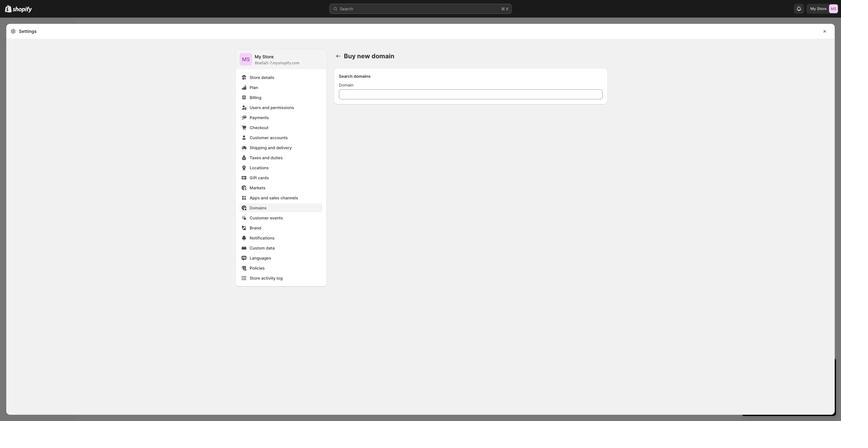 Task type: vqa. For each thing, say whether or not it's contained in the screenshot.
My Store 8Ba5A5-7.Myshopify.Com
yes



Task type: locate. For each thing, give the bounding box(es) containing it.
store up 8ba5a5-
[[262, 54, 274, 59]]

payments link
[[240, 113, 323, 122]]

my inside my store 8ba5a5-7.myshopify.com
[[255, 54, 261, 59]]

1 horizontal spatial my
[[811, 6, 816, 11]]

my for my store 8ba5a5-7.myshopify.com
[[255, 54, 261, 59]]

buy new domain
[[344, 52, 394, 60]]

store up plan
[[250, 75, 260, 80]]

search
[[340, 6, 353, 11], [339, 74, 353, 79]]

dialog
[[837, 24, 841, 416]]

languages
[[250, 256, 271, 261]]

0 vertical spatial customer
[[250, 135, 269, 140]]

settings dialog
[[6, 24, 835, 416]]

markets link
[[240, 184, 323, 193]]

custom
[[250, 246, 265, 251]]

users
[[250, 105, 261, 110]]

2 customer from the top
[[250, 216, 269, 221]]

1 vertical spatial customer
[[250, 216, 269, 221]]

0 vertical spatial search
[[340, 6, 353, 11]]

store
[[817, 6, 827, 11], [262, 54, 274, 59], [250, 75, 260, 80], [250, 276, 260, 281]]

apps and sales channels
[[250, 196, 298, 201]]

and down customer accounts
[[268, 145, 275, 150]]

my store 8ba5a5-7.myshopify.com
[[255, 54, 300, 65]]

store details
[[250, 75, 274, 80]]

cards
[[258, 176, 269, 181]]

and for sales
[[261, 196, 268, 201]]

apps and sales channels link
[[240, 194, 323, 203]]

domains
[[250, 206, 267, 211]]

notifications
[[250, 236, 275, 241]]

users and permissions
[[250, 105, 294, 110]]

my store image
[[829, 4, 838, 13]]

store left my store icon
[[817, 6, 827, 11]]

domain
[[339, 83, 353, 88]]

shop settings menu element
[[236, 49, 326, 287]]

store activity log link
[[240, 274, 323, 283]]

7.myshopify.com
[[270, 61, 300, 65]]

and right taxes
[[262, 155, 270, 161]]

Domain text field
[[339, 90, 603, 100]]

duties
[[271, 155, 283, 161]]

0 horizontal spatial my
[[255, 54, 261, 59]]

store activity log
[[250, 276, 283, 281]]

search inside settings dialog
[[339, 74, 353, 79]]

policies link
[[240, 264, 323, 273]]

and right users
[[262, 105, 269, 110]]

shipping
[[250, 145, 267, 150]]

gift cards link
[[240, 174, 323, 182]]

1 vertical spatial search
[[339, 74, 353, 79]]

new
[[357, 52, 370, 60]]

domain
[[372, 52, 394, 60]]

notifications link
[[240, 234, 323, 243]]

1 vertical spatial my
[[255, 54, 261, 59]]

and
[[262, 105, 269, 110], [268, 145, 275, 150], [262, 155, 270, 161], [261, 196, 268, 201]]

0 vertical spatial my
[[811, 6, 816, 11]]

gift
[[250, 176, 257, 181]]

gift cards
[[250, 176, 269, 181]]

my up 8ba5a5-
[[255, 54, 261, 59]]

shipping and delivery
[[250, 145, 292, 150]]

customer down checkout
[[250, 135, 269, 140]]

1 customer from the top
[[250, 135, 269, 140]]

permissions
[[271, 105, 294, 110]]

locations
[[250, 166, 269, 171]]

accounts
[[270, 135, 288, 140]]

billing
[[250, 95, 261, 100]]

my
[[811, 6, 816, 11], [255, 54, 261, 59]]

1 horizontal spatial shopify image
[[13, 7, 32, 13]]

search for search domains
[[339, 74, 353, 79]]

customer down 'domains'
[[250, 216, 269, 221]]

customer inside "link"
[[250, 216, 269, 221]]

shopify image
[[5, 5, 12, 13], [13, 7, 32, 13]]

taxes and duties link
[[240, 154, 323, 162]]

and right 'apps' in the left top of the page
[[261, 196, 268, 201]]

k
[[506, 6, 509, 11]]

customer
[[250, 135, 269, 140], [250, 216, 269, 221]]

ms button
[[240, 53, 252, 66]]

my for my store
[[811, 6, 816, 11]]

details
[[261, 75, 274, 80]]

my left my store icon
[[811, 6, 816, 11]]

channels
[[280, 196, 298, 201]]

checkout
[[250, 125, 268, 130]]



Task type: describe. For each thing, give the bounding box(es) containing it.
buy
[[344, 52, 356, 60]]

⌘
[[501, 6, 505, 11]]

and for delivery
[[268, 145, 275, 150]]

customer events
[[250, 216, 283, 221]]

activity
[[261, 276, 276, 281]]

1 day left in your trial element
[[742, 375, 836, 417]]

taxes
[[250, 155, 261, 161]]

and for permissions
[[262, 105, 269, 110]]

settings
[[19, 29, 37, 34]]

taxes and duties
[[250, 155, 283, 161]]

8ba5a5-
[[255, 61, 270, 65]]

events
[[270, 216, 283, 221]]

store inside my store 8ba5a5-7.myshopify.com
[[262, 54, 274, 59]]

domains
[[354, 74, 371, 79]]

delivery
[[276, 145, 292, 150]]

policies
[[250, 266, 265, 271]]

⌘ k
[[501, 6, 509, 11]]

0 horizontal spatial shopify image
[[5, 5, 12, 13]]

brand
[[250, 226, 261, 231]]

customer accounts link
[[240, 133, 323, 142]]

sales
[[269, 196, 279, 201]]

brand link
[[240, 224, 323, 233]]

and for duties
[[262, 155, 270, 161]]

log
[[277, 276, 283, 281]]

customer for customer events
[[250, 216, 269, 221]]

plan link
[[240, 83, 323, 92]]

domains link
[[240, 204, 323, 213]]

apps
[[250, 196, 260, 201]]

store down policies
[[250, 276, 260, 281]]

my store image
[[240, 53, 252, 66]]

search for search
[[340, 6, 353, 11]]

customer events link
[[240, 214, 323, 223]]

data
[[266, 246, 275, 251]]

customer for customer accounts
[[250, 135, 269, 140]]

users and permissions link
[[240, 103, 323, 112]]

customer accounts
[[250, 135, 288, 140]]

languages link
[[240, 254, 323, 263]]

store details link
[[240, 73, 323, 82]]

custom data link
[[240, 244, 323, 253]]

my store
[[811, 6, 827, 11]]

locations link
[[240, 164, 323, 172]]

search domains
[[339, 74, 371, 79]]

custom data
[[250, 246, 275, 251]]

payments
[[250, 115, 269, 120]]

plan
[[250, 85, 258, 90]]

billing link
[[240, 93, 323, 102]]

shipping and delivery link
[[240, 144, 323, 152]]

markets
[[250, 186, 266, 191]]

checkout link
[[240, 123, 323, 132]]



